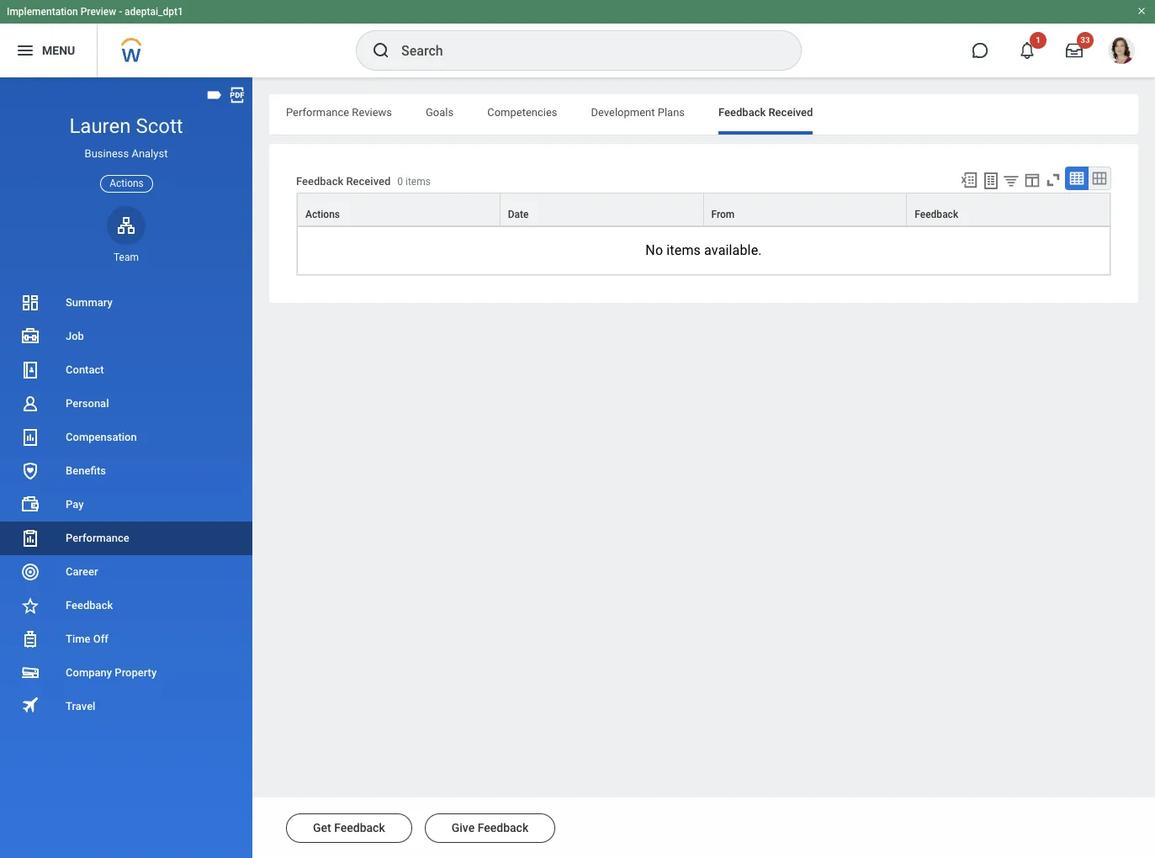 Task type: locate. For each thing, give the bounding box(es) containing it.
row
[[297, 193, 1111, 226]]

time off
[[66, 633, 109, 646]]

scott
[[136, 114, 183, 138]]

team link
[[107, 206, 146, 264]]

team lauren scott element
[[107, 251, 146, 264]]

click to view/edit grid preferences image
[[1023, 171, 1042, 189]]

0 vertical spatial actions
[[110, 177, 144, 189]]

job image
[[20, 327, 40, 347]]

benefits
[[66, 465, 106, 477]]

compensation image
[[20, 428, 40, 448]]

get feedback
[[313, 821, 385, 835]]

tab list
[[269, 94, 1139, 135]]

contact
[[66, 364, 104, 376]]

33
[[1081, 35, 1091, 45]]

travel link
[[0, 690, 252, 724]]

1 vertical spatial received
[[346, 175, 391, 188]]

0 horizontal spatial items
[[406, 176, 431, 188]]

actions button down 0
[[298, 194, 500, 226]]

close environment banner image
[[1137, 6, 1147, 16]]

feedback inside button
[[478, 821, 529, 835]]

feedback inside "link"
[[66, 599, 113, 612]]

0 vertical spatial performance
[[286, 106, 349, 119]]

1 horizontal spatial performance
[[286, 106, 349, 119]]

performance for performance
[[66, 532, 129, 545]]

compensation
[[66, 431, 137, 444]]

job
[[66, 330, 84, 343]]

reviews
[[352, 106, 392, 119]]

contact link
[[0, 353, 252, 387]]

preview
[[81, 6, 116, 18]]

1 vertical spatial actions button
[[298, 194, 500, 226]]

pay image
[[20, 495, 40, 515]]

1 vertical spatial actions
[[306, 209, 340, 221]]

1 vertical spatial performance
[[66, 532, 129, 545]]

summary link
[[0, 286, 252, 320]]

view team image
[[116, 215, 136, 235]]

company property image
[[20, 663, 40, 683]]

table image
[[1069, 170, 1086, 187]]

feedback
[[719, 106, 766, 119], [296, 175, 344, 188], [915, 209, 959, 221], [66, 599, 113, 612], [334, 821, 385, 835], [478, 821, 529, 835]]

performance image
[[20, 529, 40, 549]]

performance
[[286, 106, 349, 119], [66, 532, 129, 545]]

give
[[452, 821, 475, 835]]

0 vertical spatial items
[[406, 176, 431, 188]]

time
[[66, 633, 90, 646]]

no items available.
[[646, 242, 762, 258]]

items right no
[[667, 242, 701, 258]]

actions down business analyst
[[110, 177, 144, 189]]

toolbar
[[953, 167, 1112, 193]]

inbox large image
[[1066, 42, 1083, 59]]

feedback inside 'popup button'
[[915, 209, 959, 221]]

received
[[769, 106, 813, 119], [346, 175, 391, 188]]

actions
[[110, 177, 144, 189], [306, 209, 340, 221]]

time off image
[[20, 630, 40, 650]]

0 horizontal spatial actions button
[[100, 175, 153, 193]]

0 vertical spatial actions button
[[100, 175, 153, 193]]

received inside tab list
[[769, 106, 813, 119]]

actions button inside navigation pane region
[[100, 175, 153, 193]]

performance for performance reviews
[[286, 106, 349, 119]]

select to filter grid data image
[[1002, 172, 1021, 189]]

actions button
[[100, 175, 153, 193], [298, 194, 500, 226]]

date
[[508, 209, 529, 221]]

from
[[712, 209, 735, 221]]

1 horizontal spatial items
[[667, 242, 701, 258]]

Search Workday  search field
[[401, 32, 767, 69]]

date button
[[501, 194, 703, 226]]

1 vertical spatial items
[[667, 242, 701, 258]]

items inside feedback received 0 items
[[406, 176, 431, 188]]

personal image
[[20, 394, 40, 414]]

from button
[[704, 194, 907, 226]]

pay link
[[0, 488, 252, 522]]

0 horizontal spatial performance
[[66, 532, 129, 545]]

1 horizontal spatial received
[[769, 106, 813, 119]]

0 vertical spatial received
[[769, 106, 813, 119]]

company property
[[66, 667, 157, 679]]

0 horizontal spatial actions
[[110, 177, 144, 189]]

performance link
[[0, 522, 252, 555]]

actions down feedback received 0 items
[[306, 209, 340, 221]]

get feedback button
[[286, 814, 412, 843]]

received for feedback received
[[769, 106, 813, 119]]

lauren scott
[[69, 114, 183, 138]]

items right 0
[[406, 176, 431, 188]]

team
[[114, 252, 139, 263]]

0 horizontal spatial received
[[346, 175, 391, 188]]

pay
[[66, 498, 84, 511]]

performance up career
[[66, 532, 129, 545]]

available.
[[705, 242, 762, 258]]

actions button down business analyst
[[100, 175, 153, 193]]

performance left reviews
[[286, 106, 349, 119]]

competencies
[[487, 106, 558, 119]]

items
[[406, 176, 431, 188], [667, 242, 701, 258]]

performance reviews
[[286, 106, 392, 119]]

list
[[0, 286, 252, 724]]

1 button
[[1009, 32, 1047, 69]]

performance inside navigation pane region
[[66, 532, 129, 545]]

navigation pane region
[[0, 77, 252, 858]]

menu
[[42, 43, 75, 57]]



Task type: vqa. For each thing, say whether or not it's contained in the screenshot.
left Received
yes



Task type: describe. For each thing, give the bounding box(es) containing it.
row containing actions
[[297, 193, 1111, 226]]

0
[[398, 176, 403, 188]]

analyst
[[132, 147, 168, 160]]

fullscreen image
[[1044, 171, 1063, 189]]

career link
[[0, 555, 252, 589]]

company property link
[[0, 656, 252, 690]]

export to excel image
[[960, 171, 979, 189]]

33 button
[[1056, 32, 1094, 69]]

implementation preview -   adeptai_dpt1
[[7, 6, 183, 18]]

list containing summary
[[0, 286, 252, 724]]

no
[[646, 242, 663, 258]]

feedback received
[[719, 106, 813, 119]]

feedback image
[[20, 596, 40, 616]]

implementation
[[7, 6, 78, 18]]

profile logan mcneil image
[[1108, 37, 1135, 67]]

personal
[[66, 397, 109, 410]]

1 horizontal spatial actions
[[306, 209, 340, 221]]

development
[[591, 106, 655, 119]]

feedback button
[[907, 194, 1110, 226]]

career
[[66, 566, 98, 578]]

tag image
[[205, 86, 224, 104]]

notifications large image
[[1019, 42, 1036, 59]]

get
[[313, 821, 331, 835]]

search image
[[371, 40, 391, 61]]

benefits image
[[20, 461, 40, 481]]

job link
[[0, 320, 252, 353]]

plans
[[658, 106, 685, 119]]

travel
[[66, 700, 95, 713]]

career image
[[20, 562, 40, 582]]

feedback link
[[0, 589, 252, 623]]

adeptai_dpt1
[[125, 6, 183, 18]]

actions inside navigation pane region
[[110, 177, 144, 189]]

1
[[1036, 35, 1041, 45]]

business analyst
[[85, 147, 168, 160]]

company
[[66, 667, 112, 679]]

expand table image
[[1092, 170, 1108, 187]]

export to worksheets image
[[981, 171, 1002, 191]]

give feedback
[[452, 821, 529, 835]]

personal link
[[0, 387, 252, 421]]

summary image
[[20, 293, 40, 313]]

tab list containing performance reviews
[[269, 94, 1139, 135]]

-
[[119, 6, 122, 18]]

feedback inside "button"
[[334, 821, 385, 835]]

property
[[115, 667, 157, 679]]

time off link
[[0, 623, 252, 656]]

compensation link
[[0, 421, 252, 454]]

summary
[[66, 296, 113, 309]]

travel image
[[20, 696, 40, 716]]

feedback received 0 items
[[296, 175, 431, 188]]

give feedback button
[[425, 814, 556, 843]]

business
[[85, 147, 129, 160]]

goals
[[426, 106, 454, 119]]

received for feedback received 0 items
[[346, 175, 391, 188]]

1 horizontal spatial actions button
[[298, 194, 500, 226]]

menu banner
[[0, 0, 1156, 77]]

development plans
[[591, 106, 685, 119]]

off
[[93, 633, 109, 646]]

lauren
[[69, 114, 131, 138]]

menu button
[[0, 24, 97, 77]]

benefits link
[[0, 454, 252, 488]]

justify image
[[15, 40, 35, 61]]

view printable version (pdf) image
[[228, 86, 247, 104]]

contact image
[[20, 360, 40, 380]]



